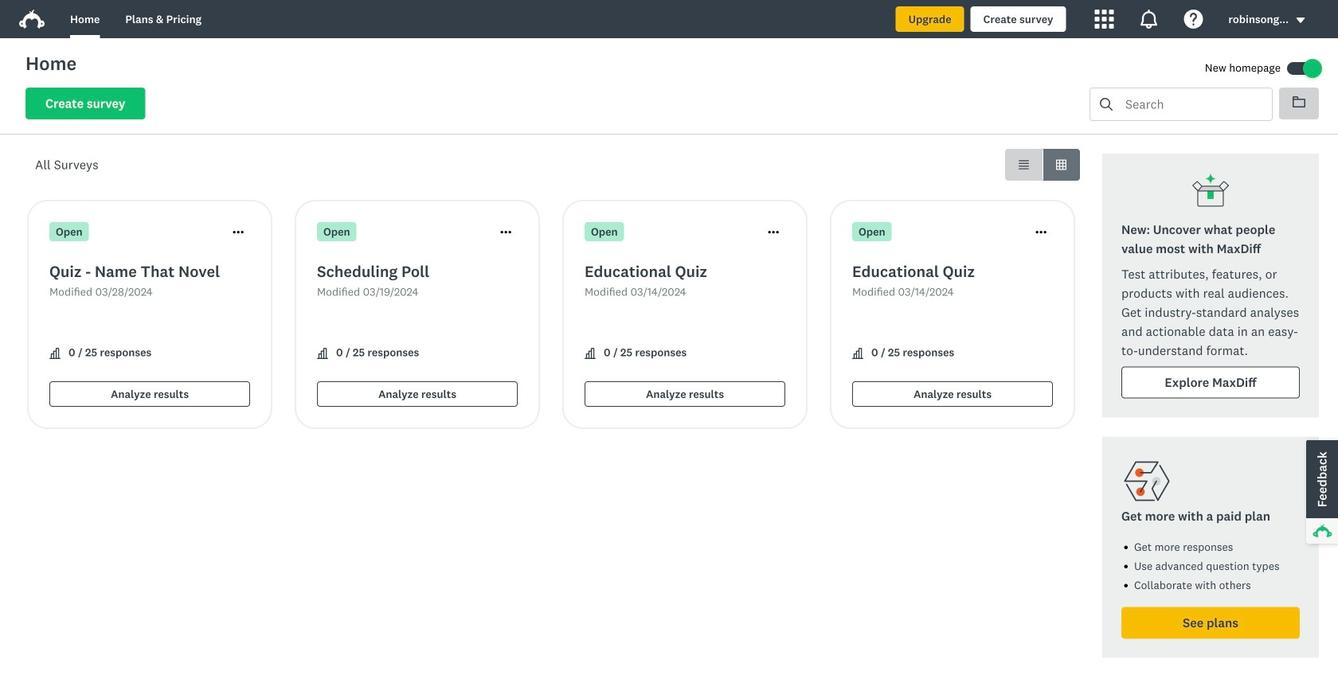Task type: describe. For each thing, give the bounding box(es) containing it.
2 response count image from the left
[[585, 348, 596, 359]]

1 response count image from the left
[[49, 348, 61, 359]]

2 brand logo image from the top
[[19, 10, 45, 29]]

2 folders image from the top
[[1293, 96, 1305, 108]]

help icon image
[[1184, 10, 1203, 29]]

max diff icon image
[[1192, 173, 1230, 211]]

1 folders image from the top
[[1293, 96, 1305, 108]]

3 response count image from the left
[[852, 348, 863, 359]]



Task type: vqa. For each thing, say whether or not it's contained in the screenshot.
the left the Products Icon
no



Task type: locate. For each thing, give the bounding box(es) containing it.
response based pricing icon image
[[1121, 456, 1172, 507]]

0 horizontal spatial response count image
[[49, 348, 61, 359]]

products icon image
[[1095, 10, 1114, 29], [1095, 10, 1114, 29]]

response count image
[[49, 348, 61, 359], [585, 348, 596, 359], [852, 348, 863, 359]]

folders image
[[1293, 96, 1305, 108], [1293, 96, 1305, 108]]

2 horizontal spatial response count image
[[852, 348, 863, 359]]

Search text field
[[1113, 88, 1272, 120]]

1 horizontal spatial response count image
[[585, 348, 596, 359]]

notification center icon image
[[1139, 10, 1158, 29]]

dropdown arrow icon image
[[1295, 15, 1306, 26], [1297, 18, 1305, 23]]

response count image
[[49, 348, 61, 359], [317, 348, 328, 359], [585, 348, 596, 359], [852, 348, 863, 359], [317, 348, 328, 359]]

search image
[[1100, 98, 1113, 111], [1100, 98, 1113, 111]]

group
[[1005, 149, 1080, 181]]

brand logo image
[[19, 6, 45, 32], [19, 10, 45, 29]]

1 brand logo image from the top
[[19, 6, 45, 32]]



